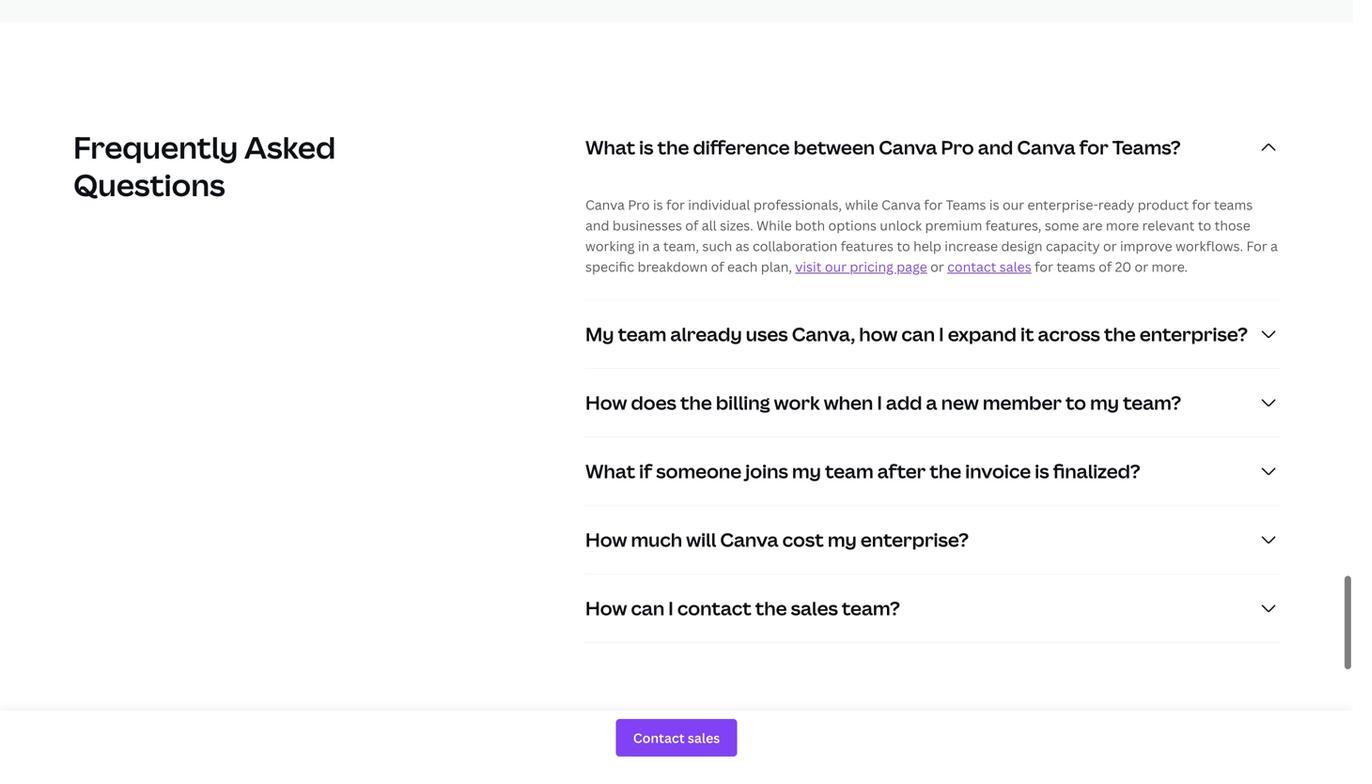 Task type: locate. For each thing, give the bounding box(es) containing it.
can
[[902, 322, 935, 347], [631, 596, 665, 622]]

of left all
[[685, 217, 699, 235]]

as
[[736, 238, 749, 255]]

1 horizontal spatial teams
[[1214, 196, 1253, 214]]

team
[[618, 322, 667, 347], [825, 459, 874, 485]]

such
[[702, 238, 732, 255]]

1 horizontal spatial and
[[978, 135, 1013, 160]]

canva right will
[[720, 527, 779, 553]]

enterprise? down after
[[861, 527, 969, 553]]

my up the finalized?
[[1090, 390, 1119, 416]]

a right in
[[653, 238, 660, 255]]

my team already uses canva, how can i expand it across the enterprise?
[[585, 322, 1248, 347]]

collaboration
[[753, 238, 838, 255]]

canva up working
[[585, 196, 625, 214]]

sales
[[1000, 258, 1032, 276], [791, 596, 838, 622]]

1 vertical spatial team
[[825, 459, 874, 485]]

how for how much will canva cost my enterprise?
[[585, 527, 627, 553]]

2 what from the top
[[585, 459, 635, 485]]

team right my
[[618, 322, 667, 347]]

1 vertical spatial teams
[[1057, 258, 1096, 276]]

joins
[[745, 459, 788, 485]]

plan,
[[761, 258, 792, 276]]

1 vertical spatial enterprise?
[[861, 527, 969, 553]]

1 vertical spatial i
[[877, 390, 882, 416]]

when
[[824, 390, 873, 416]]

how can i contact the sales team? button
[[585, 575, 1280, 643]]

a right the add
[[926, 390, 937, 416]]

my right joins
[[792, 459, 821, 485]]

how
[[859, 322, 898, 347]]

product
[[1138, 196, 1189, 214]]

team?
[[1123, 390, 1181, 416], [842, 596, 900, 622]]

0 horizontal spatial team
[[618, 322, 667, 347]]

1 horizontal spatial my
[[828, 527, 857, 553]]

more.
[[1152, 258, 1188, 276]]

specific
[[585, 258, 634, 276]]

1 vertical spatial team?
[[842, 596, 900, 622]]

sales down design
[[1000, 258, 1032, 276]]

the left difference at the right top of page
[[657, 135, 689, 160]]

work
[[774, 390, 820, 416]]

my
[[1090, 390, 1119, 416], [792, 459, 821, 485], [828, 527, 857, 553]]

enterprise?
[[1140, 322, 1248, 347], [861, 527, 969, 553]]

design
[[1001, 238, 1043, 255]]

across
[[1038, 322, 1100, 347]]

working
[[585, 238, 635, 255]]

2 horizontal spatial my
[[1090, 390, 1119, 416]]

1 horizontal spatial team
[[825, 459, 874, 485]]

1 horizontal spatial our
[[1003, 196, 1024, 214]]

0 vertical spatial what
[[585, 135, 635, 160]]

1 vertical spatial pro
[[628, 196, 650, 214]]

frequently asked questions
[[73, 127, 336, 206]]

what if someone joins my team after the invoice is finalized?
[[585, 459, 1141, 485]]

0 vertical spatial teams
[[1214, 196, 1253, 214]]

already
[[670, 322, 742, 347]]

0 horizontal spatial my
[[792, 459, 821, 485]]

0 horizontal spatial of
[[685, 217, 699, 235]]

what left if
[[585, 459, 635, 485]]

or down help
[[930, 258, 944, 276]]

what
[[585, 135, 635, 160], [585, 459, 635, 485]]

of left 20
[[1099, 258, 1112, 276]]

1 horizontal spatial pro
[[941, 135, 974, 160]]

our right visit
[[825, 258, 847, 276]]

unlock
[[880, 217, 922, 235]]

1 vertical spatial sales
[[791, 596, 838, 622]]

teams up those
[[1214, 196, 1253, 214]]

team left after
[[825, 459, 874, 485]]

a right for
[[1271, 238, 1278, 255]]

for
[[1079, 135, 1109, 160], [666, 196, 685, 214], [924, 196, 943, 214], [1192, 196, 1211, 214], [1035, 258, 1053, 276]]

0 vertical spatial sales
[[1000, 258, 1032, 276]]

1 horizontal spatial can
[[902, 322, 935, 347]]

i left the add
[[877, 390, 882, 416]]

0 vertical spatial my
[[1090, 390, 1119, 416]]

professionals,
[[753, 196, 842, 214]]

1 how from the top
[[585, 390, 627, 416]]

2 horizontal spatial a
[[1271, 238, 1278, 255]]

for left teams?
[[1079, 135, 1109, 160]]

for inside dropdown button
[[1079, 135, 1109, 160]]

1 horizontal spatial to
[[1066, 390, 1086, 416]]

0 vertical spatial team
[[618, 322, 667, 347]]

someone
[[656, 459, 742, 485]]

0 vertical spatial can
[[902, 322, 935, 347]]

0 horizontal spatial team?
[[842, 596, 900, 622]]

1 horizontal spatial a
[[926, 390, 937, 416]]

2 how from the top
[[585, 527, 627, 553]]

0 horizontal spatial can
[[631, 596, 665, 622]]

enterprise? down more.
[[1140, 322, 1248, 347]]

2 horizontal spatial i
[[939, 322, 944, 347]]

page
[[897, 258, 927, 276]]

teams down capacity
[[1057, 258, 1096, 276]]

invoice
[[965, 459, 1031, 485]]

contact
[[947, 258, 996, 276], [677, 596, 751, 622]]

is
[[639, 135, 654, 160], [653, 196, 663, 214], [989, 196, 999, 214], [1035, 459, 1049, 485]]

1 vertical spatial our
[[825, 258, 847, 276]]

0 horizontal spatial and
[[585, 217, 609, 235]]

2 vertical spatial to
[[1066, 390, 1086, 416]]

1 vertical spatial what
[[585, 459, 635, 485]]

or right 20
[[1135, 258, 1148, 276]]

or inside canva pro is for individual professionals, while canva for teams is our enterprise-ready product for teams and businesses of all sizes. while both options unlock premium features, some are more relevant to those working in a team, such as collaboration features to help increase design capacity or improve workflows. for a specific breakdown of each plan,
[[1103, 238, 1117, 255]]

0 vertical spatial how
[[585, 390, 627, 416]]

a
[[653, 238, 660, 255], [1271, 238, 1278, 255], [926, 390, 937, 416]]

my
[[585, 322, 614, 347]]

pro up businesses
[[628, 196, 650, 214]]

how can i contact the sales team?
[[585, 596, 900, 622]]

2 horizontal spatial to
[[1198, 217, 1211, 235]]

of down such in the top right of the page
[[711, 258, 724, 276]]

sales down cost
[[791, 596, 838, 622]]

after
[[877, 459, 926, 485]]

0 horizontal spatial sales
[[791, 596, 838, 622]]

canva up unlock
[[882, 196, 921, 214]]

and
[[978, 135, 1013, 160], [585, 217, 609, 235]]

i down much
[[668, 596, 674, 622]]

contact down increase
[[947, 258, 996, 276]]

improve
[[1120, 238, 1172, 255]]

teams inside canva pro is for individual professionals, while canva for teams is our enterprise-ready product for teams and businesses of all sizes. while both options unlock premium features, some are more relevant to those working in a team, such as collaboration features to help increase design capacity or improve workflows. for a specific breakdown of each plan,
[[1214, 196, 1253, 214]]

contact down will
[[677, 596, 751, 622]]

for down design
[[1035, 258, 1053, 276]]

to up workflows.
[[1198, 217, 1211, 235]]

and up teams
[[978, 135, 1013, 160]]

our up features,
[[1003, 196, 1024, 214]]

pro
[[941, 135, 974, 160], [628, 196, 650, 214]]

1 horizontal spatial or
[[1103, 238, 1117, 255]]

teams
[[1214, 196, 1253, 214], [1057, 258, 1096, 276]]

2 vertical spatial how
[[585, 596, 627, 622]]

our
[[1003, 196, 1024, 214], [825, 258, 847, 276]]

new
[[941, 390, 979, 416]]

1 vertical spatial and
[[585, 217, 609, 235]]

visit
[[795, 258, 822, 276]]

it
[[1020, 322, 1034, 347]]

the down how much will canva cost my enterprise?
[[755, 596, 787, 622]]

i
[[939, 322, 944, 347], [877, 390, 882, 416], [668, 596, 674, 622]]

team,
[[663, 238, 699, 255]]

1 what from the top
[[585, 135, 635, 160]]

does
[[631, 390, 677, 416]]

pro up teams
[[941, 135, 974, 160]]

and up working
[[585, 217, 609, 235]]

those
[[1215, 217, 1251, 235]]

of
[[685, 217, 699, 235], [711, 258, 724, 276], [1099, 258, 1112, 276]]

or
[[1103, 238, 1117, 255], [930, 258, 944, 276], [1135, 258, 1148, 276]]

1 horizontal spatial enterprise?
[[1140, 322, 1248, 347]]

i left expand at the top of page
[[939, 322, 944, 347]]

the right does
[[680, 390, 712, 416]]

the
[[657, 135, 689, 160], [1104, 322, 1136, 347], [680, 390, 712, 416], [930, 459, 961, 485], [755, 596, 787, 622]]

capacity
[[1046, 238, 1100, 255]]

0 vertical spatial pro
[[941, 135, 974, 160]]

1 vertical spatial how
[[585, 527, 627, 553]]

0 vertical spatial and
[[978, 135, 1013, 160]]

what up businesses
[[585, 135, 635, 160]]

features,
[[985, 217, 1042, 235]]

the right across
[[1104, 322, 1136, 347]]

0 horizontal spatial our
[[825, 258, 847, 276]]

sales inside dropdown button
[[791, 596, 838, 622]]

my right cost
[[828, 527, 857, 553]]

or down 'more'
[[1103, 238, 1117, 255]]

for right product
[[1192, 196, 1211, 214]]

some
[[1045, 217, 1079, 235]]

1 vertical spatial to
[[897, 238, 910, 255]]

2 vertical spatial i
[[668, 596, 674, 622]]

team? down how much will canva cost my enterprise? dropdown button at bottom
[[842, 596, 900, 622]]

features
[[841, 238, 894, 255]]

0 horizontal spatial pro
[[628, 196, 650, 214]]

1 horizontal spatial contact
[[947, 258, 996, 276]]

3 how from the top
[[585, 596, 627, 622]]

1 vertical spatial my
[[792, 459, 821, 485]]

to right the member
[[1066, 390, 1086, 416]]

0 vertical spatial our
[[1003, 196, 1024, 214]]

0 vertical spatial to
[[1198, 217, 1211, 235]]

0 vertical spatial contact
[[947, 258, 996, 276]]

can right how
[[902, 322, 935, 347]]

and inside canva pro is for individual professionals, while canva for teams is our enterprise-ready product for teams and businesses of all sizes. while both options unlock premium features, some are more relevant to those working in a team, such as collaboration features to help increase design capacity or improve workflows. for a specific breakdown of each plan,
[[585, 217, 609, 235]]

for up premium
[[924, 196, 943, 214]]

can down much
[[631, 596, 665, 622]]

how
[[585, 390, 627, 416], [585, 527, 627, 553], [585, 596, 627, 622]]

canva,
[[792, 322, 855, 347]]

contact sales link
[[947, 258, 1032, 276]]

1 vertical spatial contact
[[677, 596, 751, 622]]

team? up the finalized?
[[1123, 390, 1181, 416]]

how does the billing work when i add a new member to my team? button
[[585, 370, 1280, 437]]

1 vertical spatial can
[[631, 596, 665, 622]]

0 vertical spatial enterprise?
[[1140, 322, 1248, 347]]

to down unlock
[[897, 238, 910, 255]]

premium
[[925, 217, 982, 235]]

0 horizontal spatial enterprise?
[[861, 527, 969, 553]]

expand
[[948, 322, 1017, 347]]

20
[[1115, 258, 1132, 276]]

1 horizontal spatial team?
[[1123, 390, 1181, 416]]

a inside dropdown button
[[926, 390, 937, 416]]

businesses
[[613, 217, 682, 235]]

0 horizontal spatial contact
[[677, 596, 751, 622]]



Task type: describe. For each thing, give the bounding box(es) containing it.
pricing
[[850, 258, 894, 276]]

0 vertical spatial i
[[939, 322, 944, 347]]

0 horizontal spatial teams
[[1057, 258, 1096, 276]]

cost
[[782, 527, 824, 553]]

how for how does the billing work when i add a new member to my team?
[[585, 390, 627, 416]]

much
[[631, 527, 682, 553]]

1 horizontal spatial sales
[[1000, 258, 1032, 276]]

workflows.
[[1176, 238, 1243, 255]]

canva up the enterprise-
[[1017, 135, 1076, 160]]

what is the difference between canva pro and canva for teams?
[[585, 135, 1181, 160]]

how much will canva cost my enterprise?
[[585, 527, 969, 553]]

if
[[639, 459, 652, 485]]

and inside dropdown button
[[978, 135, 1013, 160]]

questions
[[73, 165, 225, 206]]

add
[[886, 390, 922, 416]]

how for how can i contact the sales team?
[[585, 596, 627, 622]]

are
[[1082, 217, 1103, 235]]

each
[[727, 258, 758, 276]]

0 horizontal spatial to
[[897, 238, 910, 255]]

uses
[[746, 322, 788, 347]]

asked
[[244, 127, 336, 168]]

breakdown
[[638, 258, 708, 276]]

2 horizontal spatial or
[[1135, 258, 1148, 276]]

options
[[828, 217, 877, 235]]

canva pro is for individual professionals, while canva for teams is our enterprise-ready product for teams and businesses of all sizes. while both options unlock premium features, some are more relevant to those working in a team, such as collaboration features to help increase design capacity or improve workflows. for a specific breakdown of each plan,
[[585, 196, 1278, 276]]

help
[[913, 238, 941, 255]]

in
[[638, 238, 650, 255]]

0 horizontal spatial i
[[668, 596, 674, 622]]

0 horizontal spatial a
[[653, 238, 660, 255]]

enterprise-
[[1028, 196, 1098, 214]]

our inside canva pro is for individual professionals, while canva for teams is our enterprise-ready product for teams and businesses of all sizes. while both options unlock premium features, some are more relevant to those working in a team, such as collaboration features to help increase design capacity or improve workflows. for a specific breakdown of each plan,
[[1003, 196, 1024, 214]]

2 vertical spatial my
[[828, 527, 857, 553]]

pro inside dropdown button
[[941, 135, 974, 160]]

difference
[[693, 135, 790, 160]]

relevant
[[1142, 217, 1195, 235]]

while
[[845, 196, 878, 214]]

canva right between
[[879, 135, 937, 160]]

individual
[[688, 196, 750, 214]]

member
[[983, 390, 1062, 416]]

ready
[[1098, 196, 1135, 214]]

teams
[[946, 196, 986, 214]]

the right after
[[930, 459, 961, 485]]

frequently
[[73, 127, 238, 168]]

1 horizontal spatial of
[[711, 258, 724, 276]]

for up businesses
[[666, 196, 685, 214]]

while
[[757, 217, 792, 235]]

1 horizontal spatial i
[[877, 390, 882, 416]]

more
[[1106, 217, 1139, 235]]

both
[[795, 217, 825, 235]]

how does the billing work when i add a new member to my team?
[[585, 390, 1181, 416]]

my team already uses canva, how can i expand it across the enterprise? button
[[585, 301, 1280, 369]]

visit our pricing page link
[[795, 258, 927, 276]]

visit our pricing page or contact sales for teams of 20 or more.
[[795, 258, 1188, 276]]

pro inside canva pro is for individual professionals, while canva for teams is our enterprise-ready product for teams and businesses of all sizes. while both options unlock premium features, some are more relevant to those working in a team, such as collaboration features to help increase design capacity or improve workflows. for a specific breakdown of each plan,
[[628, 196, 650, 214]]

between
[[794, 135, 875, 160]]

2 horizontal spatial of
[[1099, 258, 1112, 276]]

all
[[702, 217, 717, 235]]

increase
[[945, 238, 998, 255]]

what for what if someone joins my team after the invoice is finalized?
[[585, 459, 635, 485]]

what if someone joins my team after the invoice is finalized? button
[[585, 438, 1280, 506]]

what for what is the difference between canva pro and canva for teams?
[[585, 135, 635, 160]]

teams?
[[1112, 135, 1181, 160]]

for
[[1247, 238, 1267, 255]]

0 vertical spatial team?
[[1123, 390, 1181, 416]]

sizes.
[[720, 217, 753, 235]]

to inside dropdown button
[[1066, 390, 1086, 416]]

contact inside dropdown button
[[677, 596, 751, 622]]

0 horizontal spatial or
[[930, 258, 944, 276]]

what is the difference between canva pro and canva for teams? button
[[585, 114, 1280, 182]]

will
[[686, 527, 716, 553]]

finalized?
[[1053, 459, 1141, 485]]

how much will canva cost my enterprise? button
[[585, 507, 1280, 574]]

billing
[[716, 390, 770, 416]]



Task type: vqa. For each thing, say whether or not it's contained in the screenshot.
contact within the dropdown button
yes



